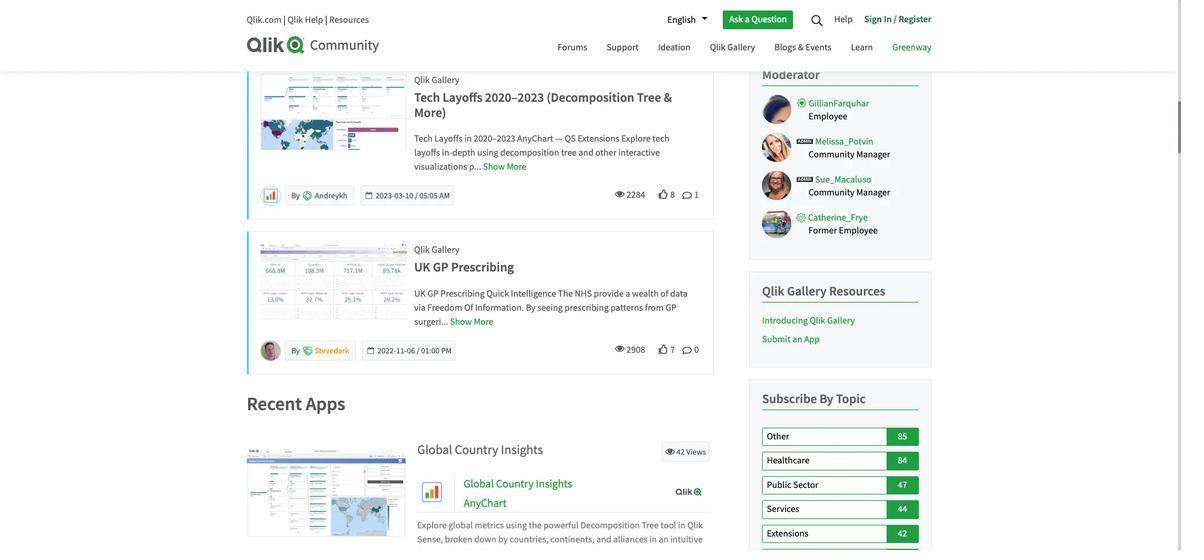 Task type: locate. For each thing, give the bounding box(es) containing it.
1 vertical spatial gp
[[428, 288, 439, 300]]

replies image
[[683, 191, 692, 200]]

2 views image from the top
[[615, 344, 624, 354]]

gallery for qlik gallery tech layoffs 2020–2023 (decomposition tree & more)
[[432, 74, 459, 86]]

/ right the 10
[[415, 190, 418, 201]]

help inside 'link'
[[834, 13, 853, 25]]

a
[[745, 14, 750, 25], [626, 288, 630, 300]]

views image for tech layoffs 2020–2023 (decomposition tree & more)
[[615, 190, 624, 199]]

manager inside melissa_potvin community manager
[[856, 148, 890, 160]]

0
[[694, 344, 699, 356]]

subscribe
[[762, 390, 817, 407]]

services
[[767, 503, 799, 515]]

0 vertical spatial by
[[291, 190, 301, 201]]

employee inside catherine_frye former employee
[[839, 225, 878, 236]]

gallery up introducing qlik gallery
[[787, 283, 827, 299]]

1 vertical spatial qlik gallery link
[[414, 73, 459, 86]]

intelligence
[[511, 288, 556, 300]]

using up the p...
[[477, 147, 498, 159]]

gallery for qlik gallery uk gp prescribing
[[432, 244, 459, 256]]

0 vertical spatial employee
[[809, 110, 848, 122]]

country down "global country insights" link at the bottom of the page
[[496, 477, 534, 491]]

0 horizontal spatial help
[[305, 14, 323, 26]]

1 horizontal spatial a
[[745, 14, 750, 25]]

gallery down ask
[[727, 42, 755, 53]]

manager down sue_macaluso
[[856, 186, 890, 198]]

by right down
[[498, 534, 508, 545]]

0 vertical spatial /
[[894, 13, 897, 25]]

qlik up more)
[[414, 74, 430, 86]]

country up anychart
[[455, 442, 498, 458]]

global
[[417, 442, 452, 458], [464, 477, 494, 491]]

employee inside "gillianfarquhar employee"
[[809, 110, 848, 122]]

interactive inside the tech layoffs in 2020–2023 anychart — qs extensions    explore tech layoffs in-depth using decomposition tree and other interactive visualizations p...
[[618, 147, 660, 159]]

melissa_potvin
[[815, 136, 874, 147]]

views image left 2284
[[615, 190, 624, 199]]

in up the depth
[[464, 133, 472, 145]]

0 horizontal spatial explore
[[417, 520, 447, 531]]

show more down decomposition
[[483, 161, 527, 173]]

0 vertical spatial tree
[[637, 89, 661, 105]]

menu bar
[[549, 31, 940, 66]]

more
[[507, 161, 527, 173], [474, 316, 493, 328]]

views image left 2908
[[615, 344, 624, 354]]

2023-
[[376, 190, 395, 201]]

0 vertical spatial views image
[[615, 190, 624, 199]]

1 vertical spatial 42
[[898, 528, 907, 539]]

11-
[[396, 345, 407, 356]]

0 vertical spatial using
[[477, 147, 498, 159]]

0 vertical spatial more
[[507, 161, 527, 173]]

explore left "tech"
[[621, 133, 651, 145]]

0 vertical spatial extensions
[[578, 133, 620, 145]]

0 vertical spatial and
[[579, 147, 594, 159]]

1 vertical spatial more
[[474, 316, 493, 328]]

uk gp prescribing quick intelligence    the nhs provide a wealth of data via freedom of information. by seeing prescribing patterns from gp surgeri...
[[414, 288, 688, 328]]

2 tech from the top
[[414, 133, 433, 145]]

|
[[283, 14, 286, 26], [325, 14, 327, 26]]

1 vertical spatial by
[[526, 302, 536, 314]]

views image
[[666, 447, 675, 457]]

0 horizontal spatial resources
[[329, 14, 369, 26]]

qlik gallery
[[710, 42, 755, 53]]

0 horizontal spatial extensions
[[578, 133, 620, 145]]

1 tech from the top
[[414, 89, 440, 105]]

2022-
[[377, 345, 396, 356]]

0 horizontal spatial a
[[626, 288, 630, 300]]

1 manager from the top
[[856, 148, 890, 160]]

0 vertical spatial &
[[798, 42, 804, 53]]

0 horizontal spatial show
[[450, 316, 472, 328]]

insights for global country insights anychart
[[536, 477, 572, 491]]

tree inside qlik gallery tech layoffs 2020–2023 (decomposition tree & more)
[[637, 89, 661, 105]]

06
[[407, 345, 415, 356]]

decomposition
[[581, 520, 640, 531]]

| right qlik.com link
[[283, 14, 286, 26]]

prescribing up the "of"
[[441, 288, 485, 300]]

country inside global country insights anychart
[[496, 477, 534, 491]]

0 vertical spatial in
[[464, 133, 472, 145]]

1 horizontal spatial &
[[798, 42, 804, 53]]

prescribing
[[451, 259, 514, 275], [441, 288, 485, 300]]

gallery for qlik gallery resources
[[787, 283, 827, 299]]

layoffs inside the tech layoffs in 2020–2023 anychart — qs extensions    explore tech layoffs in-depth using decomposition tree and other interactive visualizations p...
[[435, 133, 463, 145]]

2020–2023 inside qlik gallery tech layoffs 2020–2023 (decomposition tree & more)
[[485, 89, 544, 105]]

quick
[[487, 288, 509, 300]]

country for global country insights anychart
[[496, 477, 534, 491]]

recent
[[247, 392, 302, 415]]

1 | from the left
[[283, 14, 286, 26]]

apps right recent
[[306, 392, 345, 415]]

1 vertical spatial a
[[626, 288, 630, 300]]

& inside 'popup button'
[[798, 42, 804, 53]]

/ right in at the right top of the page
[[894, 13, 897, 25]]

tree
[[637, 89, 661, 105], [642, 520, 659, 531]]

uk inside qlik gallery uk gp prescribing
[[414, 259, 430, 275]]

qlik gallery link down ask
[[701, 31, 764, 66]]

menu bar containing forums
[[549, 31, 940, 66]]

0 vertical spatial explore
[[621, 133, 651, 145]]

0 horizontal spatial using
[[477, 147, 498, 159]]

more down decomposition
[[507, 161, 527, 173]]

& right blogs
[[798, 42, 804, 53]]

1 horizontal spatial show
[[483, 161, 505, 173]]

show more for 2020–2023
[[483, 161, 527, 173]]

by inside explore global metrics using the powerful decomposition tree tool in qlik sense, broken down by countries, continents, and alliances in an intuitive interactive visualization.
[[498, 534, 508, 545]]

by for tech layoffs 2020–2023 (decomposition tree & more)
[[291, 190, 301, 201]]

show down the "of"
[[450, 316, 472, 328]]

learn button
[[842, 31, 882, 66]]

submit an app
[[762, 333, 820, 345]]

global
[[449, 520, 473, 531]]

by
[[291, 190, 301, 201], [526, 302, 536, 314], [291, 345, 301, 356]]

| right qlik help link on the left top of the page
[[325, 14, 327, 26]]

show right the p...
[[483, 161, 505, 173]]

1 link
[[683, 189, 699, 201]]

community down melissa_potvin link
[[809, 148, 855, 160]]

using left the
[[506, 520, 527, 531]]

1 vertical spatial apps
[[306, 392, 345, 415]]

sign in / register
[[864, 13, 932, 25]]

extensions inside the tech layoffs in 2020–2023 anychart — qs extensions    explore tech layoffs in-depth using decomposition tree and other interactive visualizations p...
[[578, 133, 620, 145]]

qlik gallery resources
[[762, 283, 885, 299]]

0 vertical spatial interactive
[[618, 147, 660, 159]]

03-
[[395, 190, 405, 201]]

global country insights
[[417, 442, 543, 458]]

1 vertical spatial views image
[[615, 344, 624, 354]]

1 vertical spatial an
[[659, 534, 669, 545]]

0 horizontal spatial interactive
[[417, 548, 459, 550]]

show more link down decomposition
[[483, 161, 527, 173]]

1 horizontal spatial help
[[834, 13, 853, 25]]

2 vertical spatial /
[[417, 345, 420, 356]]

1 uk from the top
[[414, 259, 430, 275]]

global for global country insights
[[417, 442, 452, 458]]

0 horizontal spatial global
[[417, 442, 452, 458]]

1 vertical spatial tech
[[414, 133, 433, 145]]

0 vertical spatial show more
[[483, 161, 527, 173]]

42 down 44
[[898, 528, 907, 539]]

0 vertical spatial global
[[417, 442, 452, 458]]

apps for recent apps
[[306, 392, 345, 415]]

1 vertical spatial by
[[498, 534, 508, 545]]

gp inside qlik gallery uk gp prescribing
[[433, 259, 449, 275]]

tree left tool
[[642, 520, 659, 531]]

moderator
[[762, 66, 820, 83]]

uk inside uk gp prescribing quick intelligence    the nhs provide a wealth of data via freedom of information. by seeing prescribing patterns from gp surgeri...
[[414, 288, 426, 300]]

the
[[529, 520, 542, 531]]

list
[[762, 428, 919, 550]]

by left the topic
[[820, 390, 834, 407]]

(decomposition
[[547, 89, 634, 105]]

0 vertical spatial tech
[[414, 89, 440, 105]]

list containing other
[[762, 428, 919, 550]]

0 vertical spatial 2020–2023
[[485, 89, 544, 105]]

and right tree
[[579, 147, 594, 159]]

explore up sense,
[[417, 520, 447, 531]]

0 horizontal spatial |
[[283, 14, 286, 26]]

a right ask
[[745, 14, 750, 25]]

surgeri...
[[414, 316, 448, 328]]

show more down the "of"
[[450, 316, 493, 328]]

sector
[[793, 479, 819, 491]]

extensions
[[578, 133, 620, 145], [767, 528, 809, 539]]

2 vertical spatial community
[[809, 186, 855, 198]]

global inside global country insights anychart
[[464, 477, 494, 491]]

1 horizontal spatial resources
[[829, 283, 885, 299]]

spotlight
[[247, 20, 321, 44]]

1 vertical spatial layoffs
[[435, 133, 463, 145]]

explore global metrics using the powerful decomposition tree tool in qlik sense, broken down by countries, continents, and alliances in an intuitive interactive visualization.
[[417, 520, 703, 550]]

insights up global country insights anychart
[[501, 442, 543, 458]]

and down decomposition
[[596, 534, 611, 545]]

0 vertical spatial by
[[820, 390, 834, 407]]

more for prescribing
[[474, 316, 493, 328]]

learn
[[851, 42, 873, 53]]

42 for 42         views
[[677, 446, 685, 457]]

qlik gallery link for uk gp prescribing
[[414, 244, 459, 257]]

greenway
[[893, 42, 932, 53]]

more down information.
[[474, 316, 493, 328]]

1 horizontal spatial an
[[793, 333, 802, 345]]

0 vertical spatial apps
[[325, 20, 364, 44]]

in
[[464, 133, 472, 145], [678, 520, 686, 531], [649, 534, 657, 545]]

explore
[[621, 133, 651, 145], [417, 520, 447, 531]]

interactive
[[618, 147, 660, 159], [417, 548, 459, 550]]

using inside explore global metrics using the powerful decomposition tree tool in qlik sense, broken down by countries, continents, and alliances in an intuitive interactive visualization.
[[506, 520, 527, 531]]

1 horizontal spatial more
[[507, 161, 527, 173]]

1 vertical spatial employee
[[839, 225, 878, 236]]

0 horizontal spatial an
[[659, 534, 669, 545]]

gallery down am
[[432, 244, 459, 256]]

show for 2020–2023
[[483, 161, 505, 173]]

manager down the melissa_potvin
[[856, 148, 890, 160]]

community manager image
[[797, 139, 813, 144]]

0 vertical spatial resources
[[329, 14, 369, 26]]

using
[[477, 147, 498, 159], [506, 520, 527, 531]]

1 vertical spatial insights
[[536, 477, 572, 491]]

employee down gillianfarquhar
[[809, 110, 848, 122]]

0 vertical spatial insights
[[501, 442, 543, 458]]

0 horizontal spatial more
[[474, 316, 493, 328]]

0 horizontal spatial &
[[664, 89, 672, 105]]

1 vertical spatial prescribing
[[441, 288, 485, 300]]

blogs & events button
[[766, 31, 840, 66]]

1 vertical spatial &
[[664, 89, 672, 105]]

2 uk from the top
[[414, 288, 426, 300]]

0 horizontal spatial in
[[464, 133, 472, 145]]

by
[[820, 390, 834, 407], [498, 534, 508, 545]]

2 | from the left
[[325, 14, 327, 26]]

1 views image from the top
[[615, 190, 624, 199]]

help left the resources link
[[305, 14, 323, 26]]

in right tool
[[678, 520, 686, 531]]

tech inside the tech layoffs in 2020–2023 anychart — qs extensions    explore tech layoffs in-depth using decomposition tree and other interactive visualizations p...
[[414, 133, 433, 145]]

qlik down "05:05" on the left of the page
[[414, 244, 430, 256]]

1 horizontal spatial by
[[820, 390, 834, 407]]

extensions up other
[[578, 133, 620, 145]]

andreykh image
[[261, 186, 280, 206]]

show more link down the "of"
[[450, 316, 493, 328]]

gallery
[[727, 42, 755, 53], [432, 74, 459, 86], [432, 244, 459, 256], [787, 283, 827, 299], [827, 315, 855, 326]]

replies image
[[683, 346, 692, 355]]

views image
[[615, 190, 624, 199], [615, 344, 624, 354]]

an down tool
[[659, 534, 669, 545]]

an left app
[[793, 333, 802, 345]]

1 vertical spatial in
[[678, 520, 686, 531]]

interactive down "tech"
[[618, 147, 660, 159]]

tech layoffs 2020–2023 (decomposition tree & more) link
[[414, 89, 696, 121]]

manager
[[856, 148, 890, 160], [856, 186, 890, 198]]

forums button
[[549, 31, 596, 66]]

& up "tech"
[[664, 89, 672, 105]]

1 horizontal spatial global
[[464, 477, 494, 491]]

2 vertical spatial qlik gallery link
[[414, 244, 459, 257]]

2 horizontal spatial in
[[678, 520, 686, 531]]

0 vertical spatial country
[[455, 442, 498, 458]]

resources
[[329, 14, 369, 26], [829, 283, 885, 299]]

tree up "tech"
[[637, 89, 661, 105]]

0 vertical spatial qlik gallery link
[[701, 31, 764, 66]]

the
[[558, 288, 573, 300]]

0 horizontal spatial by
[[498, 534, 508, 545]]

sue_macaluso community manager
[[809, 174, 890, 198]]

42 for 42
[[898, 528, 907, 539]]

1 vertical spatial show more
[[450, 316, 493, 328]]

gp
[[433, 259, 449, 275], [428, 288, 439, 300], [666, 302, 677, 314]]

layoffs
[[443, 89, 482, 105], [435, 133, 463, 145]]

qlik gallery link
[[701, 31, 764, 66], [414, 73, 459, 86], [414, 244, 459, 257]]

in right alliances
[[649, 534, 657, 545]]

1 vertical spatial interactive
[[417, 548, 459, 550]]

community inside melissa_potvin community manager
[[809, 148, 855, 160]]

2020–2023 up anychart —
[[485, 89, 544, 105]]

42
[[677, 446, 685, 457], [898, 528, 907, 539]]

0 horizontal spatial and
[[579, 147, 594, 159]]

0 vertical spatial show
[[483, 161, 505, 173]]

0 vertical spatial show more link
[[483, 161, 527, 173]]

1 vertical spatial 2020–2023
[[474, 133, 515, 145]]

insights up powerful
[[536, 477, 572, 491]]

prescribing up quick
[[451, 259, 514, 275]]

community down the resources link
[[310, 36, 379, 54]]

0 link
[[683, 343, 699, 356]]

pm
[[441, 345, 452, 356]]

former employee image
[[797, 213, 806, 222]]

1 vertical spatial show
[[450, 316, 472, 328]]

manager for melissa_potvin
[[856, 148, 890, 160]]

countries,
[[510, 534, 549, 545]]

continents,
[[551, 534, 595, 545]]

qlik right the ideation
[[710, 42, 726, 53]]

prescribing
[[565, 302, 609, 314]]

2023-03-10 / 05:05 am
[[376, 190, 450, 201]]

1 vertical spatial tree
[[642, 520, 659, 531]]

by left partner - creator iii image
[[291, 190, 301, 201]]

1 vertical spatial show more link
[[450, 316, 493, 328]]

gallery inside qlik gallery tech layoffs 2020–2023 (decomposition tree & more)
[[432, 74, 459, 86]]

1 vertical spatial explore
[[417, 520, 447, 531]]

employee down catherine_frye link
[[839, 225, 878, 236]]

community manager image
[[797, 177, 813, 182]]

1 horizontal spatial 42
[[898, 528, 907, 539]]

help left sign
[[834, 13, 853, 25]]

forums
[[558, 42, 587, 53]]

gillianfarquhar link
[[809, 97, 869, 110]]

manager inside the sue_macaluso community manager
[[856, 186, 890, 198]]

insights inside global country insights anychart
[[536, 477, 572, 491]]

0 vertical spatial 42
[[677, 446, 685, 457]]

1 vertical spatial /
[[415, 190, 418, 201]]

gallery up more)
[[432, 74, 459, 86]]

2022-11-06 / 01:00 pm
[[377, 345, 452, 356]]

1 vertical spatial uk
[[414, 288, 426, 300]]

layoffs up the depth
[[443, 89, 482, 105]]

by down intelligence
[[526, 302, 536, 314]]

qlik inside qlik gallery tech layoffs 2020–2023 (decomposition tree & more)
[[414, 74, 430, 86]]

gallery inside qlik gallery uk gp prescribing
[[432, 244, 459, 256]]

2 vertical spatial by
[[291, 345, 301, 356]]

question
[[752, 14, 787, 25]]

community inside the sue_macaluso community manager
[[809, 186, 855, 198]]

1 vertical spatial global
[[464, 477, 494, 491]]

0 vertical spatial manager
[[856, 148, 890, 160]]

spotlight apps
[[247, 20, 364, 44]]

1 vertical spatial using
[[506, 520, 527, 531]]

0 horizontal spatial 42
[[677, 446, 685, 457]]

1 horizontal spatial interactive
[[618, 147, 660, 159]]

gallery for qlik gallery
[[727, 42, 755, 53]]

manager for sue_macaluso
[[856, 186, 890, 198]]

explore inside explore global metrics using the powerful decomposition tree tool in qlik sense, broken down by countries, continents, and alliances in an intuitive interactive visualization.
[[417, 520, 447, 531]]

insights for global country insights
[[501, 442, 543, 458]]

2020–2023 up the depth
[[474, 133, 515, 145]]

a up patterns
[[626, 288, 630, 300]]

42         views
[[675, 446, 706, 457]]

and inside the tech layoffs in 2020–2023 anychart — qs extensions    explore tech layoffs in-depth using decomposition tree and other interactive visualizations p...
[[579, 147, 594, 159]]

1 horizontal spatial extensions
[[767, 528, 809, 539]]

42 right views icon
[[677, 446, 685, 457]]

1 horizontal spatial explore
[[621, 133, 651, 145]]

apps right qlik help link on the left top of the page
[[325, 20, 364, 44]]

0 vertical spatial prescribing
[[451, 259, 514, 275]]

resources right qlik help link on the left top of the page
[[329, 14, 369, 26]]

community down sue_macaluso
[[809, 186, 855, 198]]

moderator heading
[[762, 66, 820, 83]]

2 manager from the top
[[856, 186, 890, 198]]

0 vertical spatial layoffs
[[443, 89, 482, 105]]

layoffs up the in- at the top
[[435, 133, 463, 145]]

qlik gallery link down am
[[414, 244, 459, 257]]

provide
[[594, 288, 624, 300]]

by left partner ambassador/mvp icon
[[291, 345, 301, 356]]

interactive down sense,
[[417, 548, 459, 550]]

catherine_frye former employee
[[808, 212, 878, 236]]

/ right 06
[[417, 345, 420, 356]]

1 vertical spatial country
[[496, 477, 534, 491]]

qlik
[[288, 14, 303, 26], [710, 42, 726, 53], [414, 74, 430, 86], [414, 244, 430, 256], [762, 283, 785, 299], [810, 315, 825, 326], [687, 520, 703, 531]]

nhs
[[575, 288, 592, 300]]

resources up introducing qlik gallery link at the right bottom of the page
[[829, 283, 885, 299]]

1 vertical spatial community
[[809, 148, 855, 160]]

qlik gallery link up more)
[[414, 73, 459, 86]]

extensions down the services
[[767, 528, 809, 539]]

qlik up intuitive
[[687, 520, 703, 531]]



Task type: vqa. For each thing, say whether or not it's contained in the screenshot.
GillianFarquhar Image at the right of page
yes



Task type: describe. For each thing, give the bounding box(es) containing it.
explore inside the tech layoffs in 2020–2023 anychart — qs extensions    explore tech layoffs in-depth using decomposition tree and other interactive visualizations p...
[[621, 133, 651, 145]]

gillianfarquhar
[[809, 97, 869, 109]]

sue_macaluso link
[[815, 173, 871, 186]]

wealth
[[632, 288, 659, 300]]

qlik up the introducing
[[762, 283, 785, 299]]

1 vertical spatial resources
[[829, 283, 885, 299]]

gallery up submit an app link
[[827, 315, 855, 326]]

2908
[[627, 344, 645, 356]]

qlik.com link
[[247, 14, 282, 26]]

recent apps
[[247, 392, 345, 415]]

/ for uk gp prescribing
[[417, 345, 420, 356]]

tech inside qlik gallery tech layoffs 2020–2023 (decomposition tree & more)
[[414, 89, 440, 105]]

global for global country insights anychart
[[464, 477, 494, 491]]

healthcare
[[767, 455, 810, 467]]

apps for spotlight apps
[[325, 20, 364, 44]]

7
[[670, 344, 675, 356]]

85
[[898, 431, 907, 442]]

tech
[[653, 133, 670, 145]]

andreykh link
[[315, 190, 348, 201]]

introducing qlik gallery
[[762, 315, 855, 326]]

sense,
[[417, 534, 443, 545]]

sue_macaluso
[[815, 174, 871, 185]]

in
[[884, 13, 892, 25]]

data
[[670, 288, 688, 300]]

support
[[607, 42, 639, 53]]

intuitive
[[670, 534, 703, 545]]

/ for tech layoffs 2020–2023 (decomposition tree & more)
[[415, 190, 418, 201]]

sign
[[864, 13, 882, 25]]

like image
[[659, 190, 668, 199]]

am
[[439, 190, 450, 201]]

extensions link
[[762, 525, 887, 543]]

subscribe by topic heading
[[762, 390, 866, 407]]

ideation button
[[649, 31, 699, 66]]

interactive inside explore global metrics using the powerful decomposition tree tool in qlik sense, broken down by countries, continents, and alliances in an intuitive interactive visualization.
[[417, 548, 459, 550]]

andreykh
[[315, 190, 348, 201]]

qlik gallery link for tech layoffs 2020–2023 (decomposition tree & more)
[[414, 73, 459, 86]]

views
[[686, 446, 706, 457]]

seeing
[[537, 302, 563, 314]]

more)
[[414, 104, 446, 121]]

patterns
[[611, 302, 643, 314]]

public sector link
[[762, 476, 887, 495]]

views image for uk gp prescribing
[[615, 344, 624, 354]]

qlik.com | qlik help | resources
[[247, 14, 369, 26]]

partner - creator iii image
[[302, 191, 312, 201]]

community for melissa_potvin community manager
[[809, 148, 855, 160]]

english button
[[662, 10, 708, 30]]

in inside the tech layoffs in 2020–2023 anychart — qs extensions    explore tech layoffs in-depth using decomposition tree and other interactive visualizations p...
[[464, 133, 472, 145]]

visualizations
[[414, 161, 467, 173]]

qlik inside qlik gallery uk gp prescribing
[[414, 244, 430, 256]]

1 vertical spatial extensions
[[767, 528, 809, 539]]

47
[[898, 479, 907, 491]]

other link
[[762, 428, 887, 446]]

gillianfarquhar image
[[762, 95, 792, 124]]

10
[[405, 190, 413, 201]]

sue_macaluso image
[[762, 171, 792, 200]]

05:05
[[420, 190, 438, 201]]

public
[[767, 479, 791, 491]]

layoffs inside qlik gallery tech layoffs 2020–2023 (decomposition tree & more)
[[443, 89, 482, 105]]

more for 2020–2023
[[507, 161, 527, 173]]

by inside uk gp prescribing quick intelligence    the nhs provide a wealth of data via freedom of information. by seeing prescribing patterns from gp surgeri...
[[526, 302, 536, 314]]

and inside explore global metrics using the powerful decomposition tree tool in qlik sense, broken down by countries, continents, and alliances in an intuitive interactive visualization.
[[596, 534, 611, 545]]

show for prescribing
[[450, 316, 472, 328]]

ask a question
[[729, 14, 787, 25]]

ask
[[729, 14, 743, 25]]

other
[[767, 431, 789, 442]]

a inside uk gp prescribing quick intelligence    the nhs provide a wealth of data via freedom of information. by seeing prescribing patterns from gp surgeri...
[[626, 288, 630, 300]]

qlik help link
[[288, 14, 323, 26]]

support button
[[598, 31, 647, 66]]

2284
[[627, 189, 645, 201]]

tree inside explore global metrics using the powerful decomposition tree tool in qlik sense, broken down by countries, continents, and alliances in an intuitive interactive visualization.
[[642, 520, 659, 531]]

show more for prescribing
[[450, 316, 493, 328]]

1
[[694, 189, 699, 201]]

qlik gallery uk gp prescribing
[[414, 244, 514, 275]]

& inside qlik gallery tech layoffs 2020–2023 (decomposition tree & more)
[[664, 89, 672, 105]]

01:00
[[421, 345, 440, 356]]

metrics
[[475, 520, 504, 531]]

prescribing inside qlik gallery uk gp prescribing
[[451, 259, 514, 275]]

44
[[898, 503, 907, 515]]

community for sue_macaluso community manager
[[809, 186, 855, 198]]

app
[[804, 333, 820, 345]]

country for global country insights
[[455, 442, 498, 458]]

0 vertical spatial an
[[793, 333, 802, 345]]

of
[[464, 302, 473, 314]]

an inside explore global metrics using the powerful decomposition tree tool in qlik sense, broken down by countries, continents, and alliances in an intuitive interactive visualization.
[[659, 534, 669, 545]]

like image
[[659, 345, 668, 354]]

services link
[[762, 500, 887, 519]]

subscribe by topic
[[762, 390, 866, 407]]

qs
[[565, 133, 576, 145]]

global country insights link
[[417, 442, 605, 458]]

qlik up app
[[810, 315, 825, 326]]

prescribing inside uk gp prescribing quick intelligence    the nhs provide a wealth of data via freedom of information. by seeing prescribing patterns from gp surgeri...
[[441, 288, 485, 300]]

introducing qlik gallery link
[[762, 314, 919, 327]]

partner ambassador/mvp image
[[302, 346, 312, 356]]

catherine_frye image
[[762, 209, 792, 238]]

blogs & events
[[775, 42, 832, 53]]

stevedark link
[[315, 345, 349, 356]]

information.
[[475, 302, 524, 314]]

qlik inside explore global metrics using the powerful decomposition tree tool in qlik sense, broken down by countries, continents, and alliances in an intuitive interactive visualization.
[[687, 520, 703, 531]]

7 link
[[650, 344, 675, 356]]

community link
[[247, 36, 537, 54]]

show more link for 2020–2023
[[483, 161, 527, 173]]

decomposition
[[500, 147, 559, 159]]

2 vertical spatial gp
[[666, 302, 677, 314]]

ideation
[[658, 42, 691, 53]]

by for uk gp prescribing
[[291, 345, 301, 356]]

tree
[[561, 147, 577, 159]]

layoffs
[[414, 147, 440, 159]]

depth
[[452, 147, 475, 159]]

alliances
[[613, 534, 648, 545]]

uk gp prescribing link
[[414, 259, 696, 275]]

ask a question link
[[723, 11, 793, 29]]

events
[[806, 42, 832, 53]]

submit an app link
[[762, 333, 919, 346]]

0 vertical spatial a
[[745, 14, 750, 25]]

catherine_frye link
[[808, 211, 868, 224]]

qlik right qlik.com link
[[288, 14, 303, 26]]

using inside the tech layoffs in 2020–2023 anychart — qs extensions    explore tech layoffs in-depth using decomposition tree and other interactive visualizations p...
[[477, 147, 498, 159]]

melissa_potvin community manager
[[809, 136, 890, 160]]

help link
[[834, 9, 859, 31]]

in-
[[442, 147, 452, 159]]

public sector
[[767, 479, 819, 491]]

english
[[667, 14, 696, 26]]

stevedark image
[[261, 341, 280, 360]]

2 vertical spatial in
[[649, 534, 657, 545]]

0 vertical spatial community
[[310, 36, 379, 54]]

8 link
[[650, 189, 675, 201]]

employee image
[[797, 98, 807, 108]]

melissa_potvin image
[[762, 133, 792, 162]]

visualization.
[[461, 548, 512, 550]]

stevedark
[[315, 345, 349, 356]]

greenway link
[[884, 31, 940, 66]]

show more link for prescribing
[[450, 316, 493, 328]]

2020–2023 inside the tech layoffs in 2020–2023 anychart — qs extensions    explore tech layoffs in-depth using decomposition tree and other interactive visualizations p...
[[474, 133, 515, 145]]

qlik image
[[247, 36, 305, 54]]



